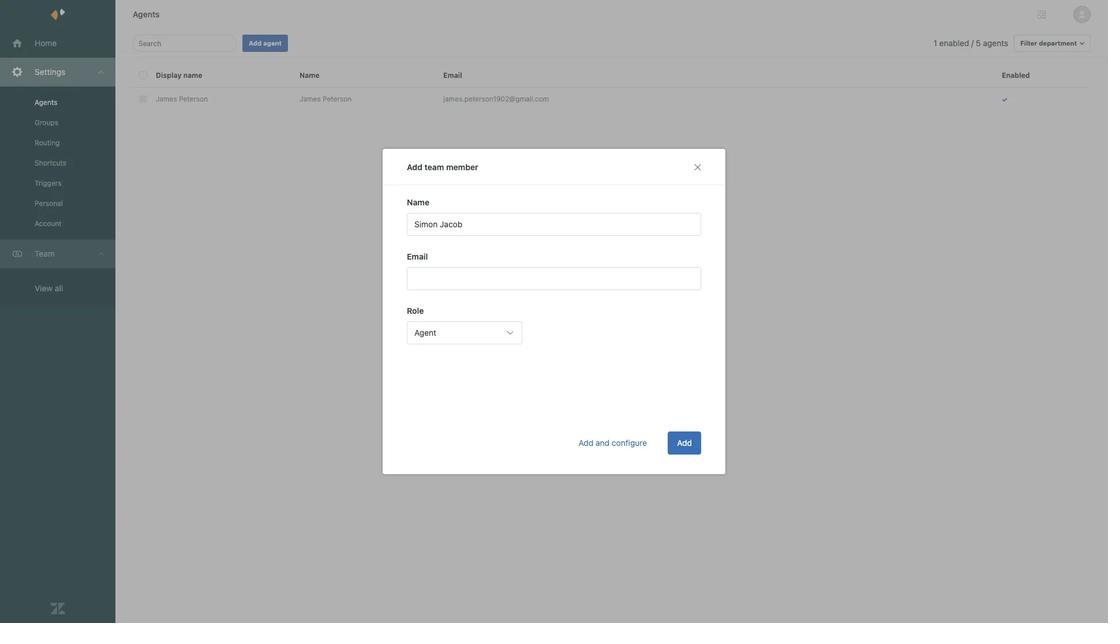 Task type: describe. For each thing, give the bounding box(es) containing it.
view all
[[35, 283, 63, 293]]

1
[[934, 38, 937, 48]]

name
[[300, 71, 320, 80]]

Search text field
[[139, 36, 227, 50]]

email
[[443, 71, 462, 80]]

add
[[249, 39, 262, 47]]

name
[[183, 71, 202, 80]]

filter department button
[[1014, 35, 1091, 52]]

display name
[[156, 71, 202, 80]]

personal
[[35, 199, 63, 208]]

triggers
[[35, 179, 61, 188]]

all
[[55, 283, 63, 293]]

routing
[[35, 139, 60, 147]]

add agent button
[[242, 35, 288, 52]]

enabled
[[940, 38, 969, 48]]

home
[[35, 38, 57, 48]]

shortcuts
[[35, 159, 66, 167]]



Task type: vqa. For each thing, say whether or not it's contained in the screenshot.
right JAMES PETERSON
yes



Task type: locate. For each thing, give the bounding box(es) containing it.
james.peterson1902@gmail.com
[[443, 95, 549, 103]]

0 horizontal spatial peterson
[[179, 95, 208, 103]]

james down display at the top left
[[156, 95, 177, 103]]

1 horizontal spatial james
[[300, 95, 321, 103]]

agents
[[983, 38, 1009, 48]]

2 james peterson from the left
[[300, 95, 352, 103]]

1 horizontal spatial agents
[[133, 9, 160, 19]]

0 horizontal spatial agents
[[35, 98, 57, 107]]

1 james peterson from the left
[[156, 95, 208, 103]]

agents up search text field
[[133, 9, 160, 19]]

1 peterson from the left
[[179, 95, 208, 103]]

1 horizontal spatial peterson
[[323, 95, 352, 103]]

zendesk products image
[[1038, 10, 1046, 18]]

display
[[156, 71, 182, 80]]

1 enabled / 5 agents
[[934, 38, 1009, 48]]

department
[[1039, 39, 1077, 47]]

enabled
[[1002, 71, 1030, 80]]

1 james from the left
[[156, 95, 177, 103]]

team
[[35, 249, 55, 259]]

0 horizontal spatial james peterson
[[156, 95, 208, 103]]

2 james from the left
[[300, 95, 321, 103]]

groups
[[35, 118, 58, 127]]

5
[[976, 38, 981, 48]]

james down the 'name'
[[300, 95, 321, 103]]

0 vertical spatial agents
[[133, 9, 160, 19]]

2 peterson from the left
[[323, 95, 352, 103]]

/
[[972, 38, 974, 48]]

settings
[[35, 67, 65, 77]]

account
[[35, 219, 62, 228]]

view
[[35, 283, 53, 293]]

0 horizontal spatial james
[[156, 95, 177, 103]]

1 vertical spatial agents
[[35, 98, 57, 107]]

add agent
[[249, 39, 282, 47]]

james
[[156, 95, 177, 103], [300, 95, 321, 103]]

agents up groups
[[35, 98, 57, 107]]

james peterson down the 'name'
[[300, 95, 352, 103]]

james peterson
[[156, 95, 208, 103], [300, 95, 352, 103]]

filter department
[[1021, 39, 1077, 47]]

agent
[[263, 39, 282, 47]]

1 horizontal spatial james peterson
[[300, 95, 352, 103]]

peterson
[[179, 95, 208, 103], [323, 95, 352, 103]]

agents
[[133, 9, 160, 19], [35, 98, 57, 107]]

james peterson down display name
[[156, 95, 208, 103]]

filter
[[1021, 39, 1038, 47]]



